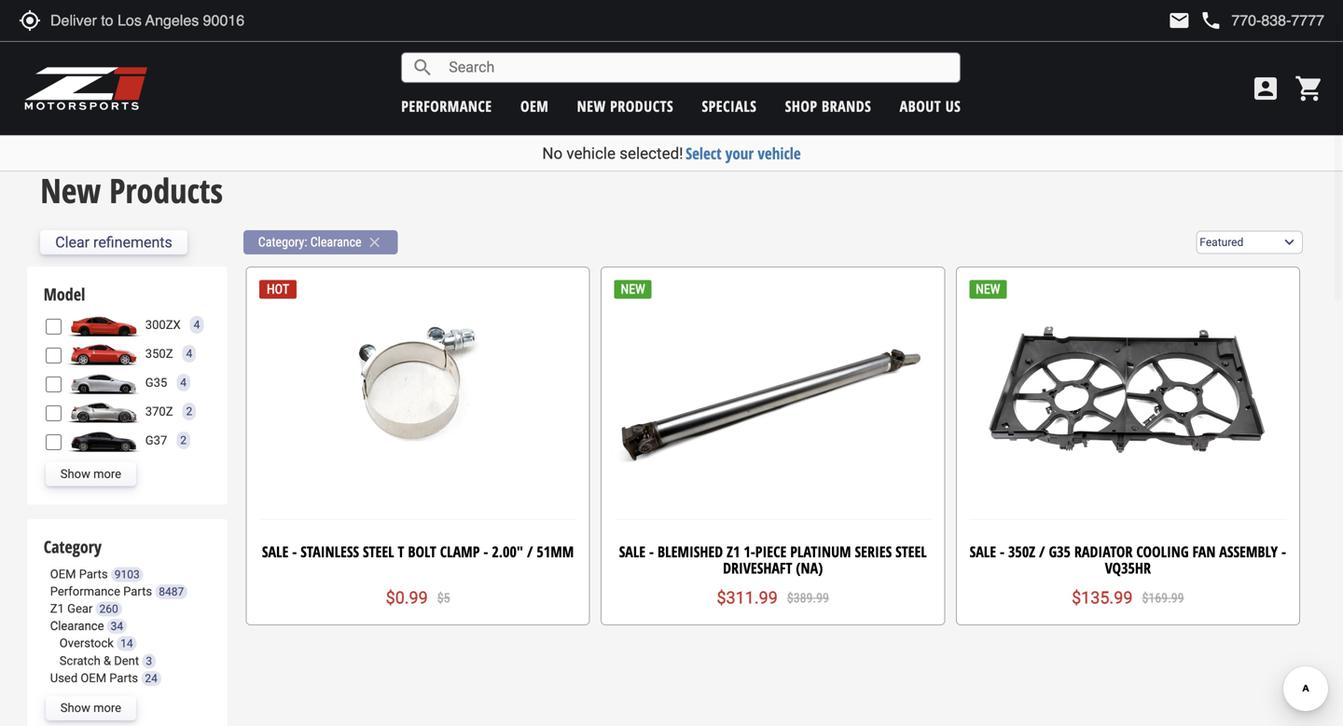 Task type: vqa. For each thing, say whether or not it's contained in the screenshot.


Task type: describe. For each thing, give the bounding box(es) containing it.
show more for model
[[60, 467, 121, 481]]

/ inside sale - 350z / g35 radiator cooling fan assembly - vq35hr
[[1039, 542, 1045, 562]]

specials link
[[702, 96, 757, 116]]

show more button for category
[[46, 697, 136, 721]]

assembly
[[1219, 542, 1278, 562]]

350z inside sale - 350z / g35 radiator cooling fan assembly - vq35hr
[[1008, 542, 1036, 562]]

my_location
[[19, 9, 41, 32]]

sale - blemished z1 1-piece platinum series steel driveshaft (na)
[[619, 542, 927, 578]]

steel inside sale - blemished z1 1-piece platinum series steel driveshaft (na)
[[896, 542, 927, 562]]

clearance inside category oem parts 9103 performance parts 8487 z1 gear 260 clearance 34 overstock 14 scratch & dent 3 used oem parts 24
[[50, 620, 104, 634]]

mail link
[[1168, 9, 1191, 32]]

$5
[[437, 591, 450, 606]]

new products link
[[577, 96, 674, 116]]

$0.99 $5
[[386, 589, 450, 608]]

4 for g35
[[180, 376, 187, 389]]

4 for 300zx
[[194, 319, 200, 332]]

shop
[[785, 96, 818, 116]]

search
[[412, 56, 434, 79]]

used
[[50, 671, 78, 685]]

- for sale - blemished z1 1-piece platinum series steel driveshaft (na)
[[649, 542, 654, 562]]

2.00"
[[492, 542, 523, 562]]

260
[[99, 603, 118, 616]]

category
[[44, 536, 102, 559]]

performance
[[50, 585, 120, 599]]

driveshaft
[[723, 558, 792, 578]]

platinum
[[790, 542, 851, 562]]

2 - from the left
[[484, 542, 488, 562]]

close
[[366, 234, 383, 251]]

category: clearance close
[[258, 234, 383, 251]]

series
[[855, 542, 892, 562]]

clamp
[[440, 542, 480, 562]]

cooling
[[1137, 542, 1189, 562]]

2 vertical spatial parts
[[109, 671, 138, 685]]

stainless
[[301, 542, 359, 562]]

clear refinements
[[55, 234, 172, 251]]

2 vertical spatial oem
[[81, 671, 106, 685]]

2 for 370z
[[186, 405, 192, 418]]

new products
[[577, 96, 674, 116]]

370z
[[145, 405, 173, 419]]

your
[[726, 143, 754, 164]]

sale - 350z / g35 radiator cooling fan assembly - vq35hr
[[970, 542, 1286, 578]]

1-
[[744, 542, 755, 562]]

9103
[[115, 568, 140, 582]]

performance link
[[401, 96, 492, 116]]

brands
[[822, 96, 871, 116]]

piece
[[755, 542, 787, 562]]

1 new from the top
[[40, 127, 64, 145]]

2 new products from the top
[[40, 168, 223, 213]]

1 vertical spatial products
[[109, 168, 223, 213]]

$0.99
[[386, 589, 428, 608]]

3
[[146, 655, 152, 668]]

radiator
[[1075, 542, 1133, 562]]

overstock
[[60, 637, 114, 651]]

products
[[610, 96, 674, 116]]

more for model
[[93, 467, 121, 481]]

1 steel from the left
[[363, 542, 394, 562]]

vq35hr
[[1105, 558, 1151, 578]]

new products link
[[40, 127, 111, 145]]

300zx
[[145, 318, 181, 332]]

t
[[398, 542, 404, 562]]

- for sale - 350z / g35 radiator cooling fan assembly - vq35hr
[[1000, 542, 1005, 562]]

1 new products from the top
[[40, 127, 111, 145]]

clear refinements button
[[40, 230, 187, 255]]

phone
[[1200, 9, 1222, 32]]

oem link
[[520, 96, 549, 116]]

dent
[[114, 654, 139, 668]]

sale for sale - blemished z1 1-piece platinum series steel driveshaft (na)
[[619, 542, 646, 562]]

g37
[[145, 434, 167, 448]]

account_box link
[[1246, 74, 1285, 104]]

sale - stainless steel t bolt clamp - 2.00" / 51mm
[[262, 542, 574, 562]]

clear
[[55, 234, 90, 251]]

$311.99 $389.99
[[717, 589, 829, 608]]

Search search field
[[434, 53, 960, 82]]

fan
[[1193, 542, 1216, 562]]

no
[[542, 144, 563, 163]]

shop brands
[[785, 96, 871, 116]]

performance
[[401, 96, 492, 116]]



Task type: locate. For each thing, give the bounding box(es) containing it.
vehicle
[[758, 143, 801, 164], [567, 144, 616, 163]]

1 vertical spatial 2
[[180, 434, 187, 447]]

phone link
[[1200, 9, 1325, 32]]

scratch
[[60, 654, 101, 668]]

350z down "300zx"
[[145, 347, 173, 361]]

new down z1 motorsports logo
[[40, 127, 64, 145]]

1 vertical spatial parts
[[123, 585, 152, 599]]

oem up no
[[520, 96, 549, 116]]

2 more from the top
[[93, 702, 121, 716]]

4
[[194, 319, 200, 332], [186, 347, 192, 361], [180, 376, 187, 389]]

1 vertical spatial 4
[[186, 347, 192, 361]]

show
[[60, 467, 90, 481], [60, 702, 90, 716]]

1 vertical spatial clearance
[[50, 620, 104, 634]]

nissan 350z z33 2003 2004 2005 2006 2007 2008 2009 vq35de 3.5l revup rev up vq35hr nismo z1 motorsports image
[[66, 342, 141, 366]]

products down z1 motorsports logo
[[67, 127, 111, 145]]

about us link
[[900, 96, 961, 116]]

1 sale from the left
[[262, 542, 289, 562]]

new
[[577, 96, 606, 116]]

1 horizontal spatial vehicle
[[758, 143, 801, 164]]

more down infiniti g37 coupe sedan convertible v36 cv36 hv36 skyline 2008 2009 2010 2011 2012 2013 3.7l vq37vhr z1 motorsports image
[[93, 467, 121, 481]]

category:
[[258, 235, 307, 250]]

show more for category
[[60, 702, 121, 716]]

$389.99
[[787, 591, 829, 606]]

(na)
[[796, 558, 823, 578]]

shopping_cart link
[[1290, 74, 1325, 104]]

/ right 2.00"
[[527, 542, 533, 562]]

5 - from the left
[[1282, 542, 1286, 562]]

0 vertical spatial more
[[93, 467, 121, 481]]

1 vertical spatial show
[[60, 702, 90, 716]]

sale
[[262, 542, 289, 562], [619, 542, 646, 562], [970, 542, 996, 562]]

0 vertical spatial oem
[[520, 96, 549, 116]]

4 for 350z
[[186, 347, 192, 361]]

sale for sale - stainless steel t bolt clamp - 2.00" / 51mm
[[262, 542, 289, 562]]

parts down 9103
[[123, 585, 152, 599]]

0 horizontal spatial vehicle
[[567, 144, 616, 163]]

1 show from the top
[[60, 467, 90, 481]]

g35 left radiator
[[1049, 542, 1071, 562]]

4 right nissan 350z z33 2003 2004 2005 2006 2007 2008 2009 vq35de 3.5l revup rev up vq35hr nismo z1 motorsports image
[[186, 347, 192, 361]]

z1 left gear
[[50, 602, 64, 616]]

show down infiniti g37 coupe sedan convertible v36 cv36 hv36 skyline 2008 2009 2010 2011 2012 2013 3.7l vq37vhr z1 motorsports image
[[60, 467, 90, 481]]

oem down "scratch" on the left bottom of the page
[[81, 671, 106, 685]]

4 down "300zx"
[[180, 376, 187, 389]]

0 horizontal spatial oem
[[50, 568, 76, 582]]

0 vertical spatial new products
[[40, 127, 111, 145]]

show down used
[[60, 702, 90, 716]]

0 vertical spatial 4
[[194, 319, 200, 332]]

51mm
[[537, 542, 574, 562]]

$135.99 $169.99
[[1072, 589, 1184, 608]]

clearance down gear
[[50, 620, 104, 634]]

0 horizontal spatial clearance
[[50, 620, 104, 634]]

vehicle inside no vehicle selected! select your vehicle
[[567, 144, 616, 163]]

&
[[103, 654, 111, 668]]

us
[[946, 96, 961, 116]]

$311.99
[[717, 589, 778, 608]]

clearance inside category: clearance close
[[310, 235, 362, 250]]

0 horizontal spatial 350z
[[145, 347, 173, 361]]

- inside sale - blemished z1 1-piece platinum series steel driveshaft (na)
[[649, 542, 654, 562]]

0 horizontal spatial z1
[[50, 602, 64, 616]]

gear
[[67, 602, 93, 616]]

g35
[[145, 376, 167, 390], [1049, 542, 1071, 562]]

blemished
[[658, 542, 723, 562]]

4 - from the left
[[1000, 542, 1005, 562]]

1 horizontal spatial /
[[1039, 542, 1045, 562]]

24
[[145, 672, 157, 685]]

about us
[[900, 96, 961, 116]]

shop brands link
[[785, 96, 871, 116]]

2 new from the top
[[40, 168, 101, 213]]

2 show more button from the top
[[46, 697, 136, 721]]

0 vertical spatial 2
[[186, 405, 192, 418]]

/
[[527, 542, 533, 562], [1039, 542, 1045, 562]]

1 vertical spatial 350z
[[1008, 542, 1036, 562]]

1 vertical spatial show more
[[60, 702, 121, 716]]

14
[[120, 638, 133, 651]]

0 vertical spatial products
[[67, 127, 111, 145]]

new products down z1 motorsports logo
[[40, 127, 111, 145]]

more down &
[[93, 702, 121, 716]]

show more
[[60, 467, 121, 481], [60, 702, 121, 716]]

mail
[[1168, 9, 1191, 32]]

2 vertical spatial 4
[[180, 376, 187, 389]]

select your vehicle link
[[686, 143, 801, 164]]

1 horizontal spatial g35
[[1049, 542, 1071, 562]]

oem
[[520, 96, 549, 116], [50, 568, 76, 582], [81, 671, 106, 685]]

$169.99
[[1142, 591, 1184, 606]]

0 vertical spatial show more
[[60, 467, 121, 481]]

nissan 300zx z32 1990 1991 1992 1993 1994 1995 1996 vg30dett vg30de twin turbo non turbo z1 motorsports image
[[66, 313, 141, 337]]

- for sale - stainless steel t bolt clamp - 2.00" / 51mm
[[292, 542, 297, 562]]

model
[[44, 283, 85, 306]]

refinements
[[93, 234, 172, 251]]

2 steel from the left
[[896, 542, 927, 562]]

category oem parts 9103 performance parts 8487 z1 gear 260 clearance 34 overstock 14 scratch & dent 3 used oem parts 24
[[44, 536, 184, 685]]

nissan 370z z34 2009 2010 2011 2012 2013 2014 2015 2016 2017 2018 2019 3.7l vq37vhr vhr nismo z1 motorsports image
[[66, 400, 141, 424]]

0 horizontal spatial sale
[[262, 542, 289, 562]]

new products
[[40, 127, 111, 145], [40, 168, 223, 213]]

0 vertical spatial new
[[40, 127, 64, 145]]

products
[[67, 127, 111, 145], [109, 168, 223, 213]]

specials
[[702, 96, 757, 116]]

steel
[[363, 542, 394, 562], [896, 542, 927, 562]]

None checkbox
[[46, 319, 61, 335], [46, 348, 61, 364], [46, 377, 61, 393], [46, 319, 61, 335], [46, 348, 61, 364], [46, 377, 61, 393]]

0 vertical spatial show more button
[[46, 462, 136, 487]]

vehicle right no
[[567, 144, 616, 163]]

1 horizontal spatial sale
[[619, 542, 646, 562]]

2 for g37
[[180, 434, 187, 447]]

more for category
[[93, 702, 121, 716]]

2 show more from the top
[[60, 702, 121, 716]]

0 horizontal spatial steel
[[363, 542, 394, 562]]

mail phone
[[1168, 9, 1222, 32]]

1 vertical spatial more
[[93, 702, 121, 716]]

None checkbox
[[46, 406, 61, 422], [46, 435, 61, 451], [46, 406, 61, 422], [46, 435, 61, 451]]

0 vertical spatial 350z
[[145, 347, 173, 361]]

show more button down used
[[46, 697, 136, 721]]

0 vertical spatial parts
[[79, 568, 108, 582]]

34
[[111, 620, 123, 634]]

steel left t
[[363, 542, 394, 562]]

1 more from the top
[[93, 467, 121, 481]]

0 horizontal spatial g35
[[145, 376, 167, 390]]

clearance left close
[[310, 235, 362, 250]]

1 - from the left
[[292, 542, 297, 562]]

z1 motorsports logo image
[[23, 65, 149, 112]]

infiniti g35 coupe sedan v35 v36 skyline 2003 2004 2005 2006 2007 2008 3.5l vq35de revup rev up vq35hr z1 motorsports image
[[66, 371, 141, 395]]

0 vertical spatial show
[[60, 467, 90, 481]]

no vehicle selected! select your vehicle
[[542, 143, 801, 164]]

parts up performance
[[79, 568, 108, 582]]

1 vertical spatial z1
[[50, 602, 64, 616]]

8487
[[159, 586, 184, 599]]

1 horizontal spatial z1
[[727, 542, 740, 562]]

1 horizontal spatial oem
[[81, 671, 106, 685]]

2 right g37
[[180, 434, 187, 447]]

1 horizontal spatial 350z
[[1008, 542, 1036, 562]]

show more button
[[46, 462, 136, 487], [46, 697, 136, 721]]

new up clear
[[40, 168, 101, 213]]

infiniti g37 coupe sedan convertible v36 cv36 hv36 skyline 2008 2009 2010 2011 2012 2013 3.7l vq37vhr z1 motorsports image
[[66, 429, 141, 453]]

4 right "300zx"
[[194, 319, 200, 332]]

2 horizontal spatial oem
[[520, 96, 549, 116]]

sale inside sale - blemished z1 1-piece platinum series steel driveshaft (na)
[[619, 542, 646, 562]]

steel right 'series'
[[896, 542, 927, 562]]

$135.99
[[1072, 589, 1133, 608]]

z1 inside sale - blemished z1 1-piece platinum series steel driveshaft (na)
[[727, 542, 740, 562]]

1 vertical spatial new
[[40, 168, 101, 213]]

selected!
[[620, 144, 683, 163]]

1 show more button from the top
[[46, 462, 136, 487]]

z1 left 1-
[[727, 542, 740, 562]]

vehicle right your
[[758, 143, 801, 164]]

2 horizontal spatial sale
[[970, 542, 996, 562]]

show more button for model
[[46, 462, 136, 487]]

z1 inside category oem parts 9103 performance parts 8487 z1 gear 260 clearance 34 overstock 14 scratch & dent 3 used oem parts 24
[[50, 602, 64, 616]]

account_box
[[1251, 74, 1281, 104]]

1 vertical spatial show more button
[[46, 697, 136, 721]]

0 vertical spatial z1
[[727, 542, 740, 562]]

about
[[900, 96, 941, 116]]

1 horizontal spatial clearance
[[310, 235, 362, 250]]

3 - from the left
[[649, 542, 654, 562]]

show for model
[[60, 467, 90, 481]]

0 vertical spatial g35
[[145, 376, 167, 390]]

1 vertical spatial oem
[[50, 568, 76, 582]]

1 vertical spatial new products
[[40, 168, 223, 213]]

bolt
[[408, 542, 436, 562]]

-
[[292, 542, 297, 562], [484, 542, 488, 562], [649, 542, 654, 562], [1000, 542, 1005, 562], [1282, 542, 1286, 562]]

2 / from the left
[[1039, 542, 1045, 562]]

2 show from the top
[[60, 702, 90, 716]]

350z left radiator
[[1008, 542, 1036, 562]]

/ left radiator
[[1039, 542, 1045, 562]]

parts
[[79, 568, 108, 582], [123, 585, 152, 599], [109, 671, 138, 685]]

parts down dent
[[109, 671, 138, 685]]

show more button down infiniti g37 coupe sedan convertible v36 cv36 hv36 skyline 2008 2009 2010 2011 2012 2013 3.7l vq37vhr z1 motorsports image
[[46, 462, 136, 487]]

1 show more from the top
[[60, 467, 121, 481]]

shopping_cart
[[1295, 74, 1325, 104]]

show more down infiniti g37 coupe sedan convertible v36 cv36 hv36 skyline 2008 2009 2010 2011 2012 2013 3.7l vq37vhr z1 motorsports image
[[60, 467, 121, 481]]

1 vertical spatial g35
[[1049, 542, 1071, 562]]

sale for sale - 350z / g35 radiator cooling fan assembly - vq35hr
[[970, 542, 996, 562]]

oem up performance
[[50, 568, 76, 582]]

products up refinements
[[109, 168, 223, 213]]

g35 inside sale - 350z / g35 radiator cooling fan assembly - vq35hr
[[1049, 542, 1071, 562]]

more
[[93, 467, 121, 481], [93, 702, 121, 716]]

2 sale from the left
[[619, 542, 646, 562]]

2
[[186, 405, 192, 418], [180, 434, 187, 447]]

z1
[[727, 542, 740, 562], [50, 602, 64, 616]]

show for category
[[60, 702, 90, 716]]

0 horizontal spatial /
[[527, 542, 533, 562]]

3 sale from the left
[[970, 542, 996, 562]]

g35 up 370z
[[145, 376, 167, 390]]

new products up refinements
[[40, 168, 223, 213]]

select
[[686, 143, 722, 164]]

show more down used
[[60, 702, 121, 716]]

0 vertical spatial clearance
[[310, 235, 362, 250]]

new
[[40, 127, 64, 145], [40, 168, 101, 213]]

1 horizontal spatial steel
[[896, 542, 927, 562]]

1 / from the left
[[527, 542, 533, 562]]

2 right 370z
[[186, 405, 192, 418]]

sale inside sale - 350z / g35 radiator cooling fan assembly - vq35hr
[[970, 542, 996, 562]]



